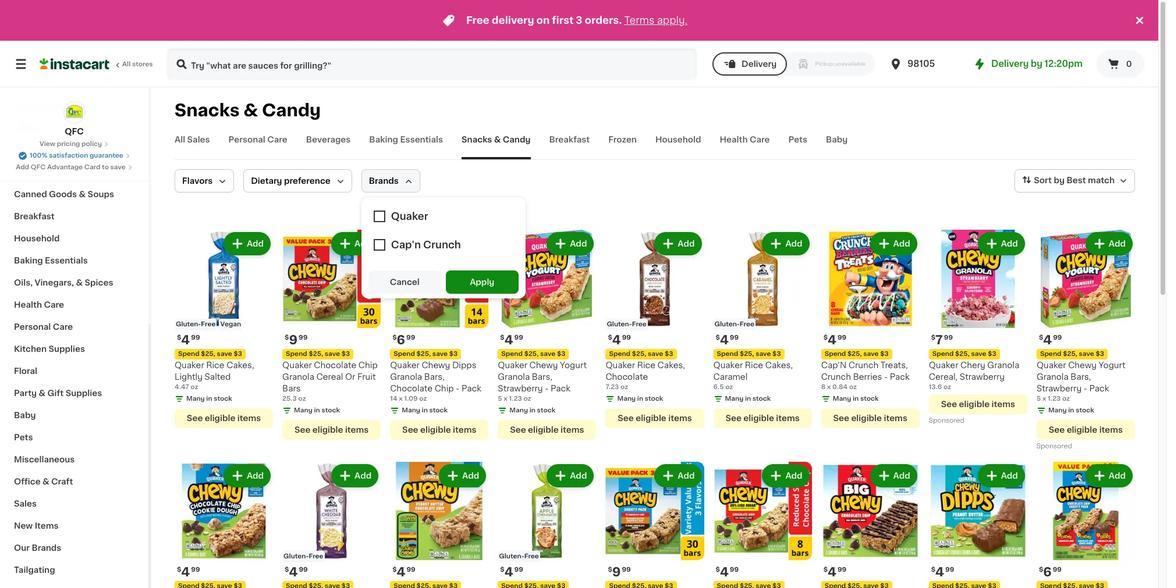 Task type: locate. For each thing, give the bounding box(es) containing it.
granola inside quaker chocolate chip granola cereal or fruit bars 25.3 oz
[[282, 373, 314, 381]]

oz inside quaker rice cakes, chocolate 7.23 oz
[[621, 384, 628, 391]]

1 vertical spatial 6
[[1043, 567, 1052, 579]]

or
[[345, 373, 355, 381]]

household link up oils, vinegars, & spices link
[[7, 228, 141, 250]]

2 $25, from the left
[[309, 351, 323, 357]]

cakes, inside quaker rice cakes, caramel 6.5 oz
[[765, 362, 793, 370]]

chip inside quaker chewy dipps granola bars, chocolate chip - pack 14 x 1.09 oz
[[435, 385, 454, 393]]

6 $3 from the left
[[773, 351, 781, 357]]

2 chewy from the left
[[529, 362, 558, 370]]

chip
[[358, 362, 378, 370], [435, 385, 454, 393]]

0 horizontal spatial strawberry
[[498, 385, 543, 393]]

chip up fruit
[[358, 362, 378, 370]]

pack
[[890, 373, 910, 381], [462, 385, 481, 393], [551, 385, 570, 393], [1089, 385, 1109, 393]]

dipps
[[452, 362, 476, 370]]

household right frozen
[[655, 136, 701, 144]]

chip inside quaker chocolate chip granola cereal or fruit bars 25.3 oz
[[358, 362, 378, 370]]

sponsored badge image
[[929, 418, 964, 424], [1037, 443, 1072, 450]]

0 horizontal spatial chocolate
[[314, 362, 356, 370]]

liquor
[[14, 124, 41, 132]]

limited time offer region
[[0, 0, 1133, 41]]

0 vertical spatial candy
[[262, 102, 321, 119]]

0 horizontal spatial snacks
[[175, 102, 240, 119]]

chocolate inside quaker chocolate chip granola cereal or fruit bars 25.3 oz
[[314, 362, 356, 370]]

1 horizontal spatial brands
[[369, 177, 399, 185]]

all
[[122, 61, 131, 68], [175, 136, 185, 144]]

personal
[[229, 136, 265, 144], [14, 323, 51, 331]]

1 chewy from the left
[[422, 362, 450, 370]]

new
[[14, 522, 33, 530]]

all left stores
[[122, 61, 131, 68]]

baking essentials up vinegars,
[[14, 257, 88, 265]]

0 horizontal spatial rice
[[206, 362, 224, 370]]

1 vertical spatial 9
[[612, 567, 621, 579]]

1 spend $25, save $3 from the left
[[178, 351, 242, 357]]

all sales
[[175, 136, 210, 144]]

by right sort
[[1054, 177, 1065, 185]]

0 vertical spatial $ 9 99
[[285, 334, 308, 346]]

0 horizontal spatial pets link
[[7, 427, 141, 449]]

granola inside quaker chewy dipps granola bars, chocolate chip - pack 14 x 1.09 oz
[[390, 373, 422, 381]]

add
[[16, 164, 29, 171], [247, 240, 264, 248], [355, 240, 372, 248], [570, 240, 587, 248], [678, 240, 695, 248], [786, 240, 803, 248], [893, 240, 910, 248], [1001, 240, 1018, 248], [1109, 240, 1126, 248], [247, 472, 264, 480], [355, 472, 372, 480], [462, 472, 479, 480], [570, 472, 587, 480], [678, 472, 695, 480], [786, 472, 803, 480], [893, 472, 910, 480], [1001, 472, 1018, 480], [1109, 472, 1126, 480]]

1 cakes, from the left
[[227, 362, 254, 370]]

goods
[[31, 146, 59, 154], [49, 190, 77, 199]]

supplies
[[49, 345, 85, 353], [66, 389, 102, 398]]

dry goods & pasta
[[14, 146, 94, 154]]

99 inside $ 7 99
[[944, 335, 953, 341]]

1 horizontal spatial delivery
[[991, 59, 1029, 68]]

&
[[36, 102, 43, 110], [244, 102, 258, 119], [494, 136, 501, 144], [61, 146, 68, 154], [68, 168, 75, 176], [79, 190, 86, 199], [76, 279, 83, 287], [39, 389, 45, 398], [42, 478, 49, 486]]

kitchen
[[14, 345, 47, 353]]

quaker inside quaker chewy dipps granola bars, chocolate chip - pack 14 x 1.09 oz
[[390, 362, 420, 370]]

crunch up the berries
[[849, 362, 879, 370]]

0 horizontal spatial health care
[[14, 301, 64, 309]]

0 vertical spatial personal
[[229, 136, 265, 144]]

brands button
[[361, 169, 420, 193]]

1 horizontal spatial chewy
[[529, 362, 558, 370]]

supplies down floral link
[[66, 389, 102, 398]]

qfc down the 100%
[[31, 164, 46, 171]]

7 $3 from the left
[[880, 351, 889, 357]]

breakfast
[[549, 136, 590, 144], [14, 212, 55, 221]]

household link right frozen link
[[655, 134, 701, 160]]

5 $3 from the left
[[665, 351, 673, 357]]

6 $25, from the left
[[740, 351, 754, 357]]

1 vertical spatial personal
[[14, 323, 51, 331]]

personal care up dietary
[[229, 136, 287, 144]]

pets inside pets link
[[14, 434, 33, 442]]

98105
[[908, 59, 935, 68]]

2 cakes, from the left
[[658, 362, 685, 370]]

many in stock
[[186, 396, 232, 402], [617, 396, 663, 402], [725, 396, 771, 402], [833, 396, 879, 402], [294, 408, 340, 414], [402, 408, 448, 414], [510, 408, 555, 414], [1048, 408, 1094, 414]]

1 vertical spatial personal care
[[14, 323, 73, 331]]

breakfast link down canned goods & soups
[[7, 205, 141, 228]]

1 horizontal spatial health care link
[[720, 134, 770, 160]]

cakes, inside quaker rice cakes, lightly salted 4.47 oz
[[227, 362, 254, 370]]

all up 'flavors'
[[175, 136, 185, 144]]

0 horizontal spatial sales
[[14, 500, 37, 508]]

quaker
[[175, 362, 204, 370], [282, 362, 312, 370], [390, 362, 420, 370], [498, 362, 527, 370], [606, 362, 635, 370], [713, 362, 743, 370], [929, 362, 958, 370], [1037, 362, 1066, 370]]

2 horizontal spatial chocolate
[[606, 373, 648, 381]]

0 horizontal spatial personal
[[14, 323, 51, 331]]

service type group
[[713, 52, 875, 76]]

0 horizontal spatial household link
[[7, 228, 141, 250]]

goods up condiments
[[31, 146, 59, 154]]

rice
[[206, 362, 224, 370], [637, 362, 656, 370], [745, 362, 763, 370]]

chip down "dipps"
[[435, 385, 454, 393]]

personal care link
[[229, 134, 287, 160], [7, 316, 141, 338]]

1 vertical spatial beverages
[[306, 136, 351, 144]]

pets link
[[788, 134, 807, 160], [7, 427, 141, 449]]

our brands link
[[7, 537, 141, 559]]

delivery for delivery
[[742, 60, 777, 68]]

3 quaker from the left
[[390, 362, 420, 370]]

cakes,
[[227, 362, 254, 370], [658, 362, 685, 370], [765, 362, 793, 370]]

1 horizontal spatial all
[[175, 136, 185, 144]]

baking up the brands dropdown button
[[369, 136, 398, 144]]

13.6
[[929, 384, 942, 391]]

0 vertical spatial breakfast
[[549, 136, 590, 144]]

essentials up the brands dropdown button
[[400, 136, 443, 144]]

0 vertical spatial household
[[655, 136, 701, 144]]

health care
[[720, 136, 770, 144], [14, 301, 64, 309]]

0 horizontal spatial $ 9 99
[[285, 334, 308, 346]]

1 vertical spatial household link
[[7, 228, 141, 250]]

0 horizontal spatial quaker chewy yogurt granola bars, strawberry - pack 5 x 1.23 oz
[[498, 362, 587, 402]]

5 $25, from the left
[[632, 351, 646, 357]]

2 vertical spatial chocolate
[[390, 385, 433, 393]]

1 $3 from the left
[[234, 351, 242, 357]]

liquor link
[[7, 117, 141, 139]]

dry
[[14, 146, 29, 154]]

view pricing policy link
[[40, 140, 109, 149]]

cakes, inside quaker rice cakes, chocolate 7.23 oz
[[658, 362, 685, 370]]

$
[[177, 335, 181, 341], [285, 335, 289, 341], [392, 335, 397, 341], [500, 335, 505, 341], [608, 335, 612, 341], [716, 335, 720, 341], [824, 335, 828, 341], [931, 335, 936, 341], [1039, 335, 1043, 341], [177, 567, 181, 574], [285, 567, 289, 574], [392, 567, 397, 574], [500, 567, 505, 574], [608, 567, 612, 574], [716, 567, 720, 574], [824, 567, 828, 574], [931, 567, 936, 574], [1039, 567, 1043, 574]]

sort
[[1034, 177, 1052, 185]]

quaker inside quaker rice cakes, chocolate 7.23 oz
[[606, 362, 635, 370]]

1 vertical spatial $ 6 99
[[1039, 567, 1062, 579]]

0 vertical spatial qfc
[[65, 127, 84, 136]]

1 horizontal spatial bars,
[[532, 373, 552, 381]]

1 rice from the left
[[206, 362, 224, 370]]

oz inside quaker chocolate chip granola cereal or fruit bars 25.3 oz
[[298, 396, 306, 402]]

by inside delivery by 12:20pm link
[[1031, 59, 1043, 68]]

rice for chocolate
[[637, 362, 656, 370]]

chocolate inside quaker rice cakes, chocolate 7.23 oz
[[606, 373, 648, 381]]

baking essentials link up the brands dropdown button
[[369, 134, 443, 160]]

7 quaker from the left
[[929, 362, 958, 370]]

eligible
[[959, 401, 990, 409], [205, 415, 235, 423], [636, 415, 666, 423], [744, 415, 774, 423], [851, 415, 882, 423], [313, 426, 343, 434], [420, 426, 451, 434], [528, 426, 559, 434], [1067, 426, 1097, 434]]

99
[[191, 335, 200, 341], [299, 335, 308, 341], [406, 335, 415, 341], [514, 335, 523, 341], [622, 335, 631, 341], [730, 335, 739, 341], [838, 335, 847, 341], [944, 335, 953, 341], [1053, 335, 1062, 341], [191, 567, 200, 574], [299, 567, 308, 574], [407, 567, 416, 574], [514, 567, 523, 574], [622, 567, 631, 574], [730, 567, 739, 574], [838, 567, 847, 574], [945, 567, 954, 574], [1053, 567, 1062, 574]]

0 horizontal spatial by
[[1031, 59, 1043, 68]]

0 vertical spatial baking essentials link
[[369, 134, 443, 160]]

8
[[821, 384, 826, 391]]

qfc link
[[63, 101, 85, 137]]

oz inside quaker rice cakes, lightly salted 4.47 oz
[[191, 384, 198, 391]]

personal up kitchen
[[14, 323, 51, 331]]

1 vertical spatial sponsored badge image
[[1037, 443, 1072, 450]]

brands
[[369, 177, 399, 185], [32, 544, 61, 552]]

2 yogurt from the left
[[1099, 362, 1126, 370]]

strawberry inside "quaker chery granola cereal, strawberry 13.6 oz"
[[960, 373, 1005, 381]]

1 vertical spatial personal care link
[[7, 316, 141, 338]]

quaker chewy yogurt granola bars, strawberry - pack 5 x 1.23 oz
[[498, 362, 587, 402], [1037, 362, 1126, 402]]

6 spend from the left
[[717, 351, 738, 357]]

chocolate up 7.23
[[606, 373, 648, 381]]

0 vertical spatial baking
[[369, 136, 398, 144]]

beverages
[[36, 80, 81, 88], [306, 136, 351, 144]]

sponsored badge image inside product group
[[929, 418, 964, 424]]

qfc up view pricing policy link
[[65, 127, 84, 136]]

0 horizontal spatial chewy
[[422, 362, 450, 370]]

match
[[1088, 177, 1115, 185]]

baking essentials up the brands dropdown button
[[369, 136, 443, 144]]

hard beverages
[[14, 80, 81, 88]]

1 spend from the left
[[178, 351, 199, 357]]

rice inside quaker rice cakes, chocolate 7.23 oz
[[637, 362, 656, 370]]

oils, vinegars, & spices
[[14, 279, 113, 287]]

5 quaker from the left
[[606, 362, 635, 370]]

chocolate up cereal
[[314, 362, 356, 370]]

4.47
[[175, 384, 189, 391]]

3 $3 from the left
[[449, 351, 458, 357]]

quaker inside "quaker chery granola cereal, strawberry 13.6 oz"
[[929, 362, 958, 370]]

supplies up floral link
[[49, 345, 85, 353]]

3 $25, from the left
[[417, 351, 431, 357]]

essentials
[[400, 136, 443, 144], [45, 257, 88, 265]]

3 rice from the left
[[745, 362, 763, 370]]

rice for caramel
[[745, 362, 763, 370]]

new items link
[[7, 515, 141, 537]]

in
[[206, 396, 212, 402], [637, 396, 643, 402], [745, 396, 751, 402], [853, 396, 859, 402], [314, 408, 320, 414], [422, 408, 428, 414], [530, 408, 536, 414], [1068, 408, 1074, 414]]

2 horizontal spatial chewy
[[1068, 362, 1097, 370]]

oz
[[191, 384, 198, 391], [621, 384, 628, 391], [725, 384, 733, 391], [849, 384, 857, 391], [944, 384, 951, 391], [298, 396, 306, 402], [419, 396, 427, 402], [524, 396, 531, 402], [1062, 396, 1070, 402]]

0 horizontal spatial 5
[[498, 396, 502, 402]]

sales up 'flavors'
[[187, 136, 210, 144]]

1 horizontal spatial household link
[[655, 134, 701, 160]]

1 horizontal spatial quaker chewy yogurt granola bars, strawberry - pack 5 x 1.23 oz
[[1037, 362, 1126, 402]]

brands inside dropdown button
[[369, 177, 399, 185]]

product group
[[175, 230, 273, 429], [282, 230, 381, 440], [390, 230, 489, 440], [498, 230, 596, 440], [606, 230, 704, 429], [713, 230, 812, 429], [821, 230, 920, 429], [929, 230, 1027, 427], [1037, 230, 1135, 453], [175, 462, 273, 589], [282, 462, 381, 589], [390, 462, 489, 589], [498, 462, 596, 589], [606, 462, 704, 589], [713, 462, 812, 589], [821, 462, 920, 589], [929, 462, 1027, 589], [1037, 462, 1135, 589]]

all for all sales
[[175, 136, 185, 144]]

personal care link up dietary
[[229, 134, 287, 160]]

on
[[536, 16, 550, 25]]

1 horizontal spatial breakfast link
[[549, 134, 590, 160]]

0 vertical spatial goods
[[31, 146, 59, 154]]

0 vertical spatial snacks
[[175, 102, 240, 119]]

x inside cap'n crunch treats, crunch berries - pack 8 x 0.84 oz
[[827, 384, 831, 391]]

1 quaker chewy yogurt granola bars, strawberry - pack 5 x 1.23 oz from the left
[[498, 362, 587, 402]]

1 vertical spatial qfc
[[31, 164, 46, 171]]

soups
[[88, 190, 114, 199]]

1 vertical spatial baby link
[[7, 405, 141, 427]]

fruit
[[357, 373, 376, 381]]

first
[[552, 16, 574, 25]]

1 horizontal spatial personal care
[[229, 136, 287, 144]]

by inside best match sort by field
[[1054, 177, 1065, 185]]

party & gift supplies link
[[7, 382, 141, 405]]

8 spend from the left
[[932, 351, 954, 357]]

delivery for delivery by 12:20pm
[[991, 59, 1029, 68]]

berries
[[853, 373, 882, 381]]

household
[[655, 136, 701, 144], [14, 235, 60, 243]]

1.09
[[404, 396, 418, 402]]

7 spend $25, save $3 from the left
[[825, 351, 889, 357]]

0 horizontal spatial personal care
[[14, 323, 73, 331]]

1 vertical spatial health
[[14, 301, 42, 309]]

product group containing 7
[[929, 230, 1027, 427]]

9 spend from the left
[[1040, 351, 1062, 358]]

None search field
[[166, 48, 697, 80]]

personal care link up kitchen supplies
[[7, 316, 141, 338]]

essentials up oils, vinegars, & spices
[[45, 257, 88, 265]]

quaker inside quaker rice cakes, lightly salted 4.47 oz
[[175, 362, 204, 370]]

personal up dietary
[[229, 136, 265, 144]]

1 vertical spatial baking
[[14, 257, 43, 265]]

0 vertical spatial baby link
[[826, 134, 848, 160]]

rice inside quaker rice cakes, lightly salted 4.47 oz
[[206, 362, 224, 370]]

1 horizontal spatial candy
[[503, 136, 531, 144]]

see
[[941, 401, 957, 409], [187, 415, 203, 423], [618, 415, 634, 423], [726, 415, 742, 423], [833, 415, 849, 423], [295, 426, 311, 434], [402, 426, 418, 434], [510, 426, 526, 434], [1049, 426, 1065, 434]]

rice inside quaker rice cakes, caramel 6.5 oz
[[745, 362, 763, 370]]

8 $3 from the left
[[988, 351, 997, 357]]

breakfast down canned
[[14, 212, 55, 221]]

0 horizontal spatial pets
[[14, 434, 33, 442]]

2 1.23 from the left
[[1048, 396, 1061, 402]]

cider
[[44, 102, 68, 110]]

gluten-free vegan
[[176, 321, 241, 328]]

goods down 'condiments & sauces'
[[49, 190, 77, 199]]

1 horizontal spatial rice
[[637, 362, 656, 370]]

0 vertical spatial beverages
[[36, 80, 81, 88]]

treats,
[[881, 362, 908, 370]]

0 vertical spatial by
[[1031, 59, 1043, 68]]

0 vertical spatial sponsored badge image
[[929, 418, 964, 424]]

2 rice from the left
[[637, 362, 656, 370]]

breakfast left frozen
[[549, 136, 590, 144]]

x
[[827, 384, 831, 391], [399, 396, 403, 402], [504, 396, 508, 402], [1043, 396, 1046, 402]]

12:20pm
[[1045, 59, 1083, 68]]

0 horizontal spatial brands
[[32, 544, 61, 552]]

0 horizontal spatial baking essentials
[[14, 257, 88, 265]]

4 spend $25, save $3 from the left
[[501, 351, 565, 357]]

0 vertical spatial chocolate
[[314, 362, 356, 370]]

6 quaker from the left
[[713, 362, 743, 370]]

condiments
[[14, 168, 66, 176]]

0 vertical spatial breakfast link
[[549, 134, 590, 160]]

rice for lightly
[[206, 362, 224, 370]]

0 vertical spatial all
[[122, 61, 131, 68]]

1 horizontal spatial yogurt
[[1099, 362, 1126, 370]]

2 quaker from the left
[[282, 362, 312, 370]]

frozen
[[608, 136, 637, 144]]

baking up oils,
[[14, 257, 43, 265]]

beverages up cider
[[36, 80, 81, 88]]

1 horizontal spatial snacks & candy
[[462, 136, 531, 144]]

9 $25, from the left
[[1063, 351, 1077, 358]]

0 vertical spatial brands
[[369, 177, 399, 185]]

6 spend $25, save $3 from the left
[[717, 351, 781, 357]]

1 horizontal spatial pets link
[[788, 134, 807, 160]]

see eligible items
[[941, 401, 1015, 409], [187, 415, 261, 423], [618, 415, 692, 423], [726, 415, 800, 423], [833, 415, 908, 423], [295, 426, 369, 434], [402, 426, 476, 434], [510, 426, 584, 434], [1049, 426, 1123, 434]]

chery
[[961, 362, 985, 370]]

tailgating
[[14, 566, 55, 575]]

bars,
[[424, 373, 445, 381], [532, 373, 552, 381], [1071, 373, 1091, 381]]

1 horizontal spatial chip
[[435, 385, 454, 393]]

sales
[[187, 136, 210, 144], [14, 500, 37, 508]]

3 cakes, from the left
[[765, 362, 793, 370]]

all stores link
[[40, 48, 154, 80]]

1 bars, from the left
[[424, 373, 445, 381]]

1 horizontal spatial baking essentials
[[369, 136, 443, 144]]

0 vertical spatial baby
[[826, 136, 848, 144]]

5 spend from the left
[[609, 351, 631, 357]]

qfc logo image
[[63, 101, 85, 123]]

quaker chewy dipps granola bars, chocolate chip - pack 14 x 1.09 oz
[[390, 362, 481, 402]]

crunch up 0.84
[[821, 373, 851, 381]]

see eligible items button
[[929, 395, 1027, 415], [175, 409, 273, 429], [606, 409, 704, 429], [713, 409, 812, 429], [821, 409, 920, 429], [282, 420, 381, 440], [390, 420, 489, 440], [498, 420, 596, 440], [1037, 420, 1135, 440]]

1 horizontal spatial sponsored badge image
[[1037, 443, 1072, 450]]

1 horizontal spatial baking essentials link
[[369, 134, 443, 160]]

save
[[110, 164, 126, 171], [217, 351, 232, 357], [325, 351, 340, 357], [432, 351, 448, 357], [540, 351, 555, 357], [648, 351, 663, 357], [756, 351, 771, 357], [863, 351, 879, 357], [971, 351, 987, 357], [1079, 351, 1094, 358]]

cancel
[[390, 278, 420, 286]]

household down canned
[[14, 235, 60, 243]]

delivery inside button
[[742, 60, 777, 68]]

chewy
[[422, 362, 450, 370], [529, 362, 558, 370], [1068, 362, 1097, 370]]

1 vertical spatial health care link
[[7, 294, 141, 316]]

1 horizontal spatial baby
[[826, 136, 848, 144]]

4 $25, from the left
[[524, 351, 539, 357]]

sales down office
[[14, 500, 37, 508]]

oz inside cap'n crunch treats, crunch berries - pack 8 x 0.84 oz
[[849, 384, 857, 391]]

8 $25, from the left
[[955, 351, 970, 357]]

by left 12:20pm
[[1031, 59, 1043, 68]]

1 horizontal spatial health care
[[720, 136, 770, 144]]

beer & cider link
[[7, 95, 141, 117]]

0 horizontal spatial health
[[14, 301, 42, 309]]

1 vertical spatial breakfast
[[14, 212, 55, 221]]

baking essentials link up oils, vinegars, & spices
[[7, 250, 141, 272]]

gluten-free
[[607, 321, 647, 328], [715, 321, 754, 328], [284, 554, 323, 560], [499, 554, 539, 560]]

stores
[[132, 61, 153, 68]]

breakfast link left frozen link
[[549, 134, 590, 160]]

goods for canned
[[49, 190, 77, 199]]

pack inside quaker chewy dipps granola bars, chocolate chip - pack 14 x 1.09 oz
[[462, 385, 481, 393]]

dietary
[[251, 177, 282, 185]]

1 vertical spatial supplies
[[66, 389, 102, 398]]

personal care up kitchen supplies
[[14, 323, 73, 331]]

0 vertical spatial sales
[[187, 136, 210, 144]]

1 vertical spatial baking essentials link
[[7, 250, 141, 272]]

beverages up preference
[[306, 136, 351, 144]]

0 vertical spatial 6
[[397, 334, 405, 346]]

2 horizontal spatial rice
[[745, 362, 763, 370]]

0 horizontal spatial household
[[14, 235, 60, 243]]

chocolate up 1.09
[[390, 385, 433, 393]]

cereal
[[316, 373, 343, 381]]

1 quaker from the left
[[175, 362, 204, 370]]



Task type: describe. For each thing, give the bounding box(es) containing it.
x inside quaker chewy dipps granola bars, chocolate chip - pack 14 x 1.09 oz
[[399, 396, 403, 402]]

0 vertical spatial pets
[[788, 136, 807, 144]]

cakes, for quaker rice cakes, chocolate
[[658, 362, 685, 370]]

hard beverages link
[[7, 73, 141, 95]]

delivery by 12:20pm
[[991, 59, 1083, 68]]

office & craft link
[[7, 471, 141, 493]]

1 vertical spatial household
[[14, 235, 60, 243]]

condiments & sauces link
[[7, 161, 141, 183]]

bars, inside quaker chewy dipps granola bars, chocolate chip - pack 14 x 1.09 oz
[[424, 373, 445, 381]]

1 vertical spatial crunch
[[821, 373, 851, 381]]

spices
[[85, 279, 113, 287]]

0 vertical spatial health
[[720, 136, 748, 144]]

8 quaker from the left
[[1037, 362, 1066, 370]]

1 horizontal spatial personal
[[229, 136, 265, 144]]

2 bars, from the left
[[532, 373, 552, 381]]

0 horizontal spatial beverages
[[36, 80, 81, 88]]

granola inside "quaker chery granola cereal, strawberry 13.6 oz"
[[988, 362, 1019, 370]]

pasta
[[70, 146, 94, 154]]

oils,
[[14, 279, 33, 287]]

tailgating link
[[7, 559, 141, 582]]

Best match Sort by field
[[1015, 169, 1135, 193]]

lightly
[[175, 373, 203, 381]]

terms apply. link
[[624, 16, 688, 25]]

canned
[[14, 190, 47, 199]]

0 vertical spatial $ 6 99
[[392, 334, 415, 346]]

1 $25, from the left
[[201, 351, 215, 357]]

chocolate inside quaker chewy dipps granola bars, chocolate chip - pack 14 x 1.09 oz
[[390, 385, 433, 393]]

14
[[390, 396, 397, 402]]

1 vertical spatial pets link
[[7, 427, 141, 449]]

cap'n crunch treats, crunch berries - pack 8 x 0.84 oz
[[821, 362, 910, 391]]

miscellaneous
[[14, 456, 75, 464]]

free inside limited time offer region
[[466, 16, 490, 25]]

card
[[84, 164, 100, 171]]

0 vertical spatial snacks & candy
[[175, 102, 321, 119]]

dry goods & pasta link
[[7, 139, 141, 161]]

0.84
[[833, 384, 848, 391]]

party & gift supplies
[[14, 389, 102, 398]]

25.3
[[282, 396, 297, 402]]

orders.
[[585, 16, 622, 25]]

9 $3 from the left
[[1096, 351, 1104, 358]]

items
[[35, 522, 59, 530]]

instacart logo image
[[40, 57, 109, 71]]

0 vertical spatial health care link
[[720, 134, 770, 160]]

0 vertical spatial crunch
[[849, 362, 879, 370]]

new items
[[14, 522, 59, 530]]

0 vertical spatial essentials
[[400, 136, 443, 144]]

Search field
[[168, 49, 696, 79]]

guarantee
[[90, 153, 123, 159]]

advantage
[[47, 164, 83, 171]]

7 $25, from the left
[[848, 351, 862, 357]]

4 spend from the left
[[501, 351, 523, 357]]

2 quaker chewy yogurt granola bars, strawberry - pack 5 x 1.23 oz from the left
[[1037, 362, 1126, 402]]

1 horizontal spatial breakfast
[[549, 136, 590, 144]]

2 $3 from the left
[[342, 351, 350, 357]]

1 vertical spatial breakfast link
[[7, 205, 141, 228]]

sort by
[[1034, 177, 1065, 185]]

1 5 from the left
[[498, 396, 502, 402]]

1 horizontal spatial qfc
[[65, 127, 84, 136]]

cakes, for quaker rice cakes, lightly salted
[[227, 362, 254, 370]]

2 5 from the left
[[1037, 396, 1041, 402]]

satisfaction
[[49, 153, 88, 159]]

best
[[1067, 177, 1086, 185]]

add inside product group
[[1001, 240, 1018, 248]]

2 spend $25, save $3 from the left
[[286, 351, 350, 357]]

pack inside cap'n crunch treats, crunch berries - pack 8 x 0.84 oz
[[890, 373, 910, 381]]

salted
[[205, 373, 231, 381]]

bars
[[282, 385, 301, 393]]

sponsored badge image for 7
[[929, 418, 964, 424]]

quaker inside quaker rice cakes, caramel 6.5 oz
[[713, 362, 743, 370]]

$ inside $ 7 99
[[931, 335, 936, 341]]

98105 button
[[889, 48, 959, 80]]

1 vertical spatial snacks
[[462, 136, 492, 144]]

quaker rice cakes, chocolate 7.23 oz
[[606, 362, 685, 391]]

1 yogurt from the left
[[560, 362, 587, 370]]

5 spend $25, save $3 from the left
[[609, 351, 673, 357]]

1 horizontal spatial baby link
[[826, 134, 848, 160]]

gift
[[47, 389, 64, 398]]

delivery
[[492, 16, 534, 25]]

$3 inside product group
[[988, 351, 997, 357]]

all for all stores
[[122, 61, 131, 68]]

1 horizontal spatial baking
[[369, 136, 398, 144]]

free delivery on first 3 orders. terms apply.
[[466, 16, 688, 25]]

condiments & sauces
[[14, 168, 107, 176]]

0 horizontal spatial baking
[[14, 257, 43, 265]]

0 horizontal spatial baby link
[[7, 405, 141, 427]]

- inside cap'n crunch treats, crunch berries - pack 8 x 0.84 oz
[[884, 373, 888, 381]]

9 spend $25, save $3 from the left
[[1040, 351, 1104, 358]]

beer & cider
[[14, 102, 68, 110]]

oz inside "quaker chery granola cereal, strawberry 13.6 oz"
[[944, 384, 951, 391]]

4 $3 from the left
[[557, 351, 565, 357]]

apply button
[[446, 271, 519, 294]]

0 vertical spatial pets link
[[788, 134, 807, 160]]

8 spend $25, save $3 from the left
[[932, 351, 997, 357]]

0
[[1126, 60, 1132, 68]]

1 vertical spatial snacks & candy
[[462, 136, 531, 144]]

cap'n
[[821, 362, 847, 370]]

1 horizontal spatial household
[[655, 136, 701, 144]]

7 spend from the left
[[825, 351, 846, 357]]

2 horizontal spatial strawberry
[[1037, 385, 1082, 393]]

1 vertical spatial $ 9 99
[[608, 567, 631, 579]]

by for delivery
[[1031, 59, 1043, 68]]

3 spend from the left
[[394, 351, 415, 357]]

oz inside quaker rice cakes, caramel 6.5 oz
[[725, 384, 733, 391]]

0 vertical spatial baking essentials
[[369, 136, 443, 144]]

sales inside the sales link
[[14, 500, 37, 508]]

snacks & candy link
[[462, 134, 531, 160]]

by for sort
[[1054, 177, 1065, 185]]

best match
[[1067, 177, 1115, 185]]

quaker chocolate chip granola cereal or fruit bars 25.3 oz
[[282, 362, 378, 402]]

cereal,
[[929, 373, 958, 381]]

0 horizontal spatial breakfast
[[14, 212, 55, 221]]

2 spend from the left
[[286, 351, 307, 357]]

all sales link
[[175, 134, 210, 160]]

brands inside our brands link
[[32, 544, 61, 552]]

see inside product group
[[941, 401, 957, 409]]

delivery by 12:20pm link
[[973, 57, 1083, 71]]

delivery button
[[713, 52, 787, 76]]

0 horizontal spatial candy
[[262, 102, 321, 119]]

3 spend $25, save $3 from the left
[[394, 351, 458, 357]]

1 vertical spatial baking essentials
[[14, 257, 88, 265]]

0 button
[[1097, 50, 1144, 78]]

1 1.23 from the left
[[509, 396, 522, 402]]

sponsored badge image for 4
[[1037, 443, 1072, 450]]

1 horizontal spatial 9
[[612, 567, 621, 579]]

0 horizontal spatial health care link
[[7, 294, 141, 316]]

miscellaneous link
[[7, 449, 141, 471]]

0 horizontal spatial personal care link
[[7, 316, 141, 338]]

0 vertical spatial supplies
[[49, 345, 85, 353]]

0 vertical spatial personal care link
[[229, 134, 287, 160]]

apply
[[470, 278, 494, 286]]

0 horizontal spatial 9
[[289, 334, 298, 346]]

goods for dry
[[31, 146, 59, 154]]

quaker inside quaker chocolate chip granola cereal or fruit bars 25.3 oz
[[282, 362, 312, 370]]

3 chewy from the left
[[1068, 362, 1097, 370]]

candy inside the snacks & candy link
[[503, 136, 531, 144]]

view pricing policy
[[40, 141, 102, 147]]

policy
[[82, 141, 102, 147]]

oz inside quaker chewy dipps granola bars, chocolate chip - pack 14 x 1.09 oz
[[419, 396, 427, 402]]

1 vertical spatial baby
[[14, 412, 36, 420]]

sales inside all sales link
[[187, 136, 210, 144]]

sales link
[[7, 493, 141, 515]]

apply.
[[657, 16, 688, 25]]

beer
[[14, 102, 34, 110]]

office & craft
[[14, 478, 73, 486]]

cakes, for quaker rice cakes, caramel
[[765, 362, 793, 370]]

- inside quaker chewy dipps granola bars, chocolate chip - pack 14 x 1.09 oz
[[456, 385, 460, 393]]

dietary preference button
[[243, 169, 352, 193]]

4 quaker from the left
[[498, 362, 527, 370]]

hard
[[14, 80, 34, 88]]

3 bars, from the left
[[1071, 373, 1091, 381]]

0 vertical spatial health care
[[720, 136, 770, 144]]

add qfc advantage card to save link
[[16, 163, 133, 172]]

0 horizontal spatial 6
[[397, 334, 405, 346]]

quaker rice cakes, lightly salted 4.47 oz
[[175, 362, 254, 391]]

canned goods & soups
[[14, 190, 114, 199]]

chewy inside quaker chewy dipps granola bars, chocolate chip - pack 14 x 1.09 oz
[[422, 362, 450, 370]]

6.5
[[713, 384, 724, 391]]

flavors button
[[175, 169, 234, 193]]

0 vertical spatial personal care
[[229, 136, 287, 144]]

terms
[[624, 16, 655, 25]]

100%
[[30, 153, 47, 159]]

$25, inside product group
[[955, 351, 970, 357]]

0 horizontal spatial essentials
[[45, 257, 88, 265]]

view
[[40, 141, 55, 147]]

pricing
[[57, 141, 80, 147]]

canned goods & soups link
[[7, 183, 141, 205]]

add qfc advantage card to save
[[16, 164, 126, 171]]

our brands
[[14, 544, 61, 552]]

flavors
[[182, 177, 213, 185]]



Task type: vqa. For each thing, say whether or not it's contained in the screenshot.
the rice
yes



